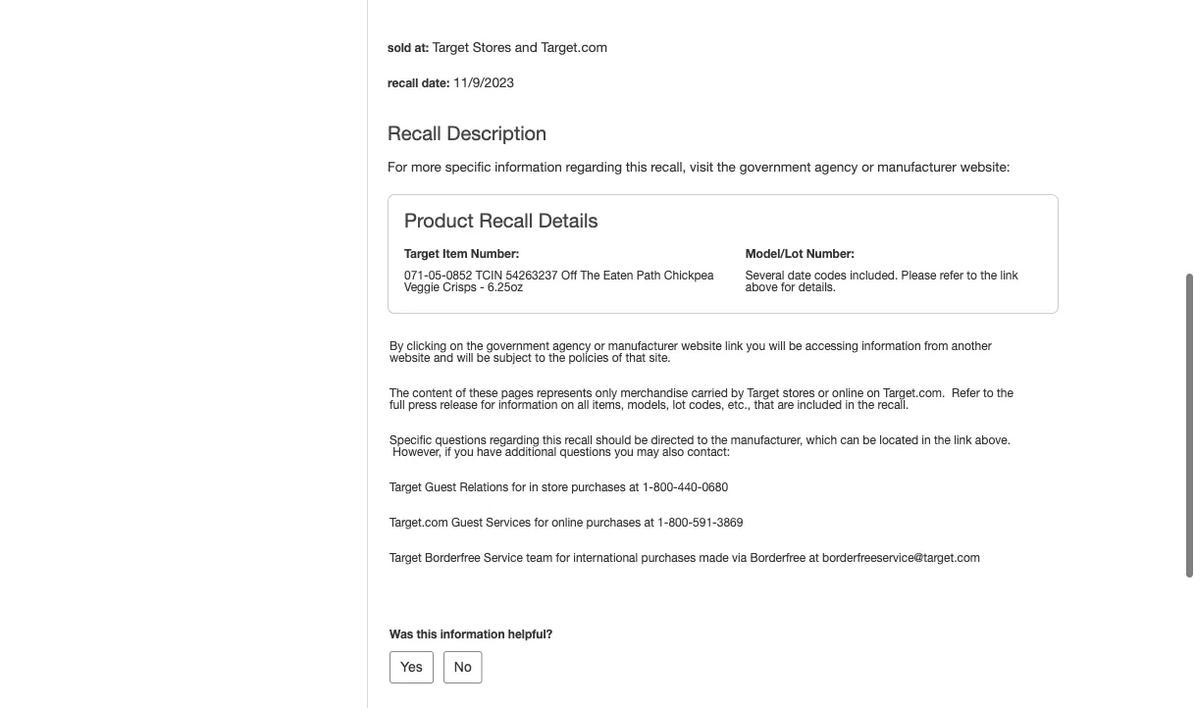 Task type: locate. For each thing, give the bounding box(es) containing it.
have
[[477, 444, 502, 458]]

the inside 071-05-0852    tcin 54263237    off the eaten path chickpea veggie crisps - 6.25oz
[[580, 268, 600, 281]]

store
[[542, 480, 568, 493]]

None submit
[[390, 651, 434, 684], [443, 651, 483, 684], [390, 651, 434, 684], [443, 651, 483, 684]]

1 horizontal spatial recall
[[565, 433, 593, 446]]

recall description
[[388, 122, 547, 145]]

1 vertical spatial manufacturer
[[608, 338, 678, 352]]

11/9/2023
[[453, 74, 514, 90]]

guest down relations
[[451, 515, 483, 529]]

2 vertical spatial at
[[809, 550, 819, 564]]

for right release
[[481, 397, 495, 411]]

questions up "target guest relations for in store purchases at 1-800-440-0680"
[[560, 444, 611, 458]]

information right these
[[498, 397, 558, 411]]

codes,
[[689, 397, 725, 411]]

to up above.
[[983, 386, 994, 399]]

target up "071-"
[[404, 246, 439, 260]]

government right visit
[[740, 159, 811, 175]]

will
[[769, 338, 786, 352], [457, 350, 474, 364]]

and up content at the bottom
[[434, 350, 454, 364]]

1 horizontal spatial you
[[614, 444, 634, 458]]

1 vertical spatial 800-
[[669, 515, 693, 529]]

800- up target borderfree service team for international purchases made via borderfree at borderfreeservice@target.com
[[669, 515, 693, 529]]

on inside by clicking on the government agency or manufacturer website link you will be accessing information from another website and will be subject to the policies of that site.
[[450, 338, 463, 352]]

the up above.
[[997, 386, 1014, 399]]

website up content at the bottom
[[390, 350, 430, 364]]

specific
[[390, 433, 432, 446]]

by clicking on the government agency or manufacturer website link you will be accessing information from another website and will be subject to the policies of that site.
[[390, 338, 992, 364]]

information left helpful?
[[440, 627, 505, 641]]

online left recall.
[[832, 386, 864, 399]]

be right the can
[[863, 433, 876, 446]]

target.com down however,
[[390, 515, 448, 529]]

2 number: from the left
[[806, 246, 855, 260]]

target
[[433, 39, 469, 55], [404, 246, 439, 260], [747, 386, 780, 399], [390, 480, 422, 493], [390, 550, 422, 564]]

or
[[862, 159, 874, 175], [594, 338, 605, 352], [818, 386, 829, 399]]

target inside the content of these pages represents only merchandise carried by target stores or online on target.com.  refer to the full press release for information on all items, models, lot codes, etc., that are included in the recall.
[[747, 386, 780, 399]]

54263237
[[506, 268, 558, 281]]

to right directed
[[697, 433, 708, 446]]

that left site. on the right of page
[[626, 350, 646, 364]]

0 vertical spatial that
[[626, 350, 646, 364]]

0 vertical spatial government
[[740, 159, 811, 175]]

and
[[515, 39, 538, 55], [434, 350, 454, 364]]

recall
[[388, 122, 441, 145], [479, 209, 533, 232]]

the right off
[[580, 268, 600, 281]]

0 horizontal spatial agency
[[553, 338, 591, 352]]

to inside the content of these pages represents only merchandise carried by target stores or online on target.com.  refer to the full press release for information on all items, models, lot codes, etc., that are included in the recall.
[[983, 386, 994, 399]]

1 horizontal spatial number:
[[806, 246, 855, 260]]

1 vertical spatial regarding
[[490, 433, 539, 446]]

0 horizontal spatial regarding
[[490, 433, 539, 446]]

0 horizontal spatial manufacturer
[[608, 338, 678, 352]]

in right included
[[846, 397, 855, 411]]

071-05-0852    tcin 54263237    off the eaten path chickpea veggie crisps - 6.25oz
[[404, 268, 714, 293]]

international
[[573, 550, 638, 564]]

to right the subject
[[535, 350, 546, 364]]

1 horizontal spatial recall
[[479, 209, 533, 232]]

be left the accessing
[[789, 338, 802, 352]]

recall inside recall date: 11/9/2023
[[388, 76, 418, 89]]

purchases right store
[[571, 480, 626, 493]]

0 vertical spatial this
[[626, 159, 647, 175]]

2 horizontal spatial in
[[922, 433, 931, 446]]

the down codes,
[[711, 433, 728, 446]]

number:
[[471, 246, 519, 260], [806, 246, 855, 260]]

1 vertical spatial of
[[456, 386, 466, 399]]

to
[[967, 268, 977, 281], [535, 350, 546, 364], [983, 386, 994, 399], [697, 433, 708, 446]]

2 horizontal spatial link
[[1001, 268, 1018, 281]]

0 horizontal spatial recall
[[388, 122, 441, 145]]

subject
[[493, 350, 532, 364]]

guest for target.com
[[451, 515, 483, 529]]

this right was
[[417, 627, 437, 641]]

1 horizontal spatial in
[[846, 397, 855, 411]]

0 horizontal spatial on
[[450, 338, 463, 352]]

1 horizontal spatial this
[[543, 433, 561, 446]]

target.com
[[541, 39, 608, 55], [390, 515, 448, 529]]

this up store
[[543, 433, 561, 446]]

target for target guest relations for in store purchases at 1-800-440-0680
[[390, 480, 422, 493]]

0 horizontal spatial target.com
[[390, 515, 448, 529]]

information inside by clicking on the government agency or manufacturer website link you will be accessing information from another website and will be subject to the policies of that site.
[[862, 338, 921, 352]]

the left recall.
[[858, 397, 875, 411]]

that
[[626, 350, 646, 364], [754, 397, 774, 411]]

be
[[789, 338, 802, 352], [477, 350, 490, 364], [635, 433, 648, 446], [863, 433, 876, 446]]

online down "target guest relations for in store purchases at 1-800-440-0680"
[[552, 515, 583, 529]]

3869
[[717, 515, 743, 529]]

0 vertical spatial online
[[832, 386, 864, 399]]

0 horizontal spatial online
[[552, 515, 583, 529]]

1 vertical spatial the
[[390, 386, 409, 399]]

purchases
[[571, 480, 626, 493], [586, 515, 641, 529], [641, 550, 696, 564]]

additional
[[505, 444, 557, 458]]

site.
[[649, 350, 671, 364]]

0 vertical spatial in
[[846, 397, 855, 411]]

borderfree right via
[[750, 550, 806, 564]]

1 horizontal spatial agency
[[815, 159, 858, 175]]

purchases for international
[[641, 550, 696, 564]]

1 horizontal spatial government
[[740, 159, 811, 175]]

specific
[[445, 159, 491, 175]]

800-
[[654, 480, 678, 493], [669, 515, 693, 529]]

0 vertical spatial 1-
[[643, 480, 654, 493]]

0 vertical spatial of
[[612, 350, 622, 364]]

included
[[797, 397, 842, 411]]

target up was
[[390, 550, 422, 564]]

1 horizontal spatial and
[[515, 39, 538, 55]]

0 horizontal spatial that
[[626, 350, 646, 364]]

1 vertical spatial that
[[754, 397, 774, 411]]

1 horizontal spatial target.com
[[541, 39, 608, 55]]

1 vertical spatial or
[[594, 338, 605, 352]]

0 horizontal spatial and
[[434, 350, 454, 364]]

the left content at the bottom
[[390, 386, 409, 399]]

date:
[[422, 76, 450, 89]]

1 vertical spatial recall
[[479, 209, 533, 232]]

0852
[[446, 268, 472, 281]]

by
[[731, 386, 744, 399]]

was
[[390, 627, 413, 641]]

0 vertical spatial at
[[629, 480, 639, 493]]

-
[[480, 280, 485, 293]]

regarding down pages
[[490, 433, 539, 446]]

1- down may
[[643, 480, 654, 493]]

in
[[846, 397, 855, 411], [922, 433, 931, 446], [529, 480, 538, 493]]

2 borderfree from the left
[[750, 550, 806, 564]]

0 vertical spatial manufacturer
[[878, 159, 957, 175]]

1 horizontal spatial will
[[769, 338, 786, 352]]

target right by
[[747, 386, 780, 399]]

government inside by clicking on the government agency or manufacturer website link you will be accessing information from another website and will be subject to the policies of that site.
[[486, 338, 550, 352]]

0 vertical spatial regarding
[[566, 159, 622, 175]]

stores
[[473, 39, 511, 55]]

services
[[486, 515, 531, 529]]

2 horizontal spatial you
[[746, 338, 766, 352]]

1 horizontal spatial at
[[644, 515, 654, 529]]

in left store
[[529, 480, 538, 493]]

1 vertical spatial online
[[552, 515, 583, 529]]

1 horizontal spatial of
[[612, 350, 622, 364]]

of
[[612, 350, 622, 364], [456, 386, 466, 399]]

0 horizontal spatial or
[[594, 338, 605, 352]]

1 horizontal spatial that
[[754, 397, 774, 411]]

0 vertical spatial and
[[515, 39, 538, 55]]

recall up more
[[388, 122, 441, 145]]

several date codes included. please refer to the link above for details.
[[746, 268, 1018, 293]]

link inside several date codes included. please refer to the link above for details.
[[1001, 268, 1018, 281]]

lot
[[673, 397, 686, 411]]

questions down release
[[435, 433, 486, 446]]

1 vertical spatial at
[[644, 515, 654, 529]]

link inside by clicking on the government agency or manufacturer website link you will be accessing information from another website and will be subject to the policies of that site.
[[725, 338, 743, 352]]

0 vertical spatial purchases
[[571, 480, 626, 493]]

link up by
[[725, 338, 743, 352]]

of left these
[[456, 386, 466, 399]]

2 vertical spatial link
[[954, 433, 972, 446]]

at right via
[[809, 550, 819, 564]]

1 borderfree from the left
[[425, 550, 481, 564]]

government
[[740, 159, 811, 175], [486, 338, 550, 352]]

target for target borderfree service team for international purchases made via borderfree at borderfreeservice@target.com
[[390, 550, 422, 564]]

you
[[746, 338, 766, 352], [454, 444, 474, 458], [614, 444, 634, 458]]

link left above.
[[954, 433, 972, 446]]

information down description
[[495, 159, 562, 175]]

guest down if
[[425, 480, 456, 493]]

2 vertical spatial in
[[529, 480, 538, 493]]

recall left should
[[565, 433, 593, 446]]

carried
[[692, 386, 728, 399]]

borderfree
[[425, 550, 481, 564], [750, 550, 806, 564]]

1 vertical spatial this
[[543, 433, 561, 446]]

target down however,
[[390, 480, 422, 493]]

manufacturer inside by clicking on the government agency or manufacturer website link you will be accessing information from another website and will be subject to the policies of that site.
[[608, 338, 678, 352]]

1 vertical spatial recall
[[565, 433, 593, 446]]

questions
[[435, 433, 486, 446], [560, 444, 611, 458]]

0 vertical spatial guest
[[425, 480, 456, 493]]

agency up represents on the bottom of page
[[553, 338, 591, 352]]

manufacturer up merchandise at the bottom
[[608, 338, 678, 352]]

2 vertical spatial or
[[818, 386, 829, 399]]

team
[[526, 550, 553, 564]]

veggie
[[404, 280, 440, 293]]

may
[[637, 444, 659, 458]]

1 horizontal spatial 1-
[[658, 515, 669, 529]]

at up target borderfree service team for international purchases made via borderfree at borderfreeservice@target.com
[[644, 515, 654, 529]]

for right relations
[[512, 480, 526, 493]]

also
[[662, 444, 684, 458]]

1- up target borderfree service team for international purchases made via borderfree at borderfreeservice@target.com
[[658, 515, 669, 529]]

link right the "refer"
[[1001, 268, 1018, 281]]

to right the "refer"
[[967, 268, 977, 281]]

will up stores
[[769, 338, 786, 352]]

at
[[629, 480, 639, 493], [644, 515, 654, 529], [809, 550, 819, 564]]

0 horizontal spatial recall
[[388, 76, 418, 89]]

in right "located"
[[922, 433, 931, 446]]

another
[[952, 338, 992, 352]]

be left the subject
[[477, 350, 490, 364]]

1 horizontal spatial regarding
[[566, 159, 622, 175]]

government up pages
[[486, 338, 550, 352]]

guest
[[425, 480, 456, 493], [451, 515, 483, 529]]

and right stores
[[515, 39, 538, 55]]

located
[[880, 433, 919, 446]]

recall up target item number:
[[479, 209, 533, 232]]

recall left date:
[[388, 76, 418, 89]]

clicking
[[407, 338, 447, 352]]

1 horizontal spatial borderfree
[[750, 550, 806, 564]]

recall.
[[878, 397, 909, 411]]

the left the subject
[[467, 338, 483, 352]]

1 vertical spatial link
[[725, 338, 743, 352]]

1 horizontal spatial link
[[954, 433, 972, 446]]

you down above
[[746, 338, 766, 352]]

on left the all
[[561, 397, 574, 411]]

on left target.com.
[[867, 386, 880, 399]]

1 horizontal spatial on
[[561, 397, 574, 411]]

purchases left made at the bottom of page
[[641, 550, 696, 564]]

1 vertical spatial target.com
[[390, 515, 448, 529]]

only
[[596, 386, 617, 399]]

for inside the content of these pages represents only merchandise carried by target stores or online on target.com.  refer to the full press release for information on all items, models, lot codes, etc., that are included in the recall.
[[481, 397, 495, 411]]

0 horizontal spatial the
[[390, 386, 409, 399]]

agency up the model/lot number:
[[815, 159, 858, 175]]

link
[[1001, 268, 1018, 281], [725, 338, 743, 352], [954, 433, 972, 446]]

this left recall,
[[626, 159, 647, 175]]

to inside by clicking on the government agency or manufacturer website link you will be accessing information from another website and will be subject to the policies of that site.
[[535, 350, 546, 364]]

however,
[[393, 444, 442, 458]]

service
[[484, 550, 523, 564]]

that left the 'are'
[[754, 397, 774, 411]]

the
[[717, 159, 736, 175], [981, 268, 997, 281], [467, 338, 483, 352], [549, 350, 565, 364], [997, 386, 1014, 399], [858, 397, 875, 411], [711, 433, 728, 446], [934, 433, 951, 446]]

2 horizontal spatial on
[[867, 386, 880, 399]]

regarding up details
[[566, 159, 622, 175]]

the right the "refer"
[[981, 268, 997, 281]]

1-
[[643, 480, 654, 493], [658, 515, 669, 529]]

website
[[681, 338, 722, 352], [390, 350, 430, 364]]

0 vertical spatial the
[[580, 268, 600, 281]]

in inside the content of these pages represents only merchandise carried by target stores or online on target.com.  refer to the full press release for information on all items, models, lot codes, etc., that are included in the recall.
[[846, 397, 855, 411]]

0 vertical spatial recall
[[388, 76, 418, 89]]

0 horizontal spatial of
[[456, 386, 466, 399]]

6.25oz
[[488, 280, 523, 293]]

regarding inside specific questions regarding this recall should be directed to the manufacturer, which can be located in the link above. however, if you have additional questions you may also contact:
[[490, 433, 539, 446]]

be right should
[[635, 433, 648, 446]]

website right site. on the right of page
[[681, 338, 722, 352]]

800- down also
[[654, 480, 678, 493]]

0 horizontal spatial number:
[[471, 246, 519, 260]]

1 vertical spatial 1-
[[658, 515, 669, 529]]

1 vertical spatial and
[[434, 350, 454, 364]]

1 vertical spatial agency
[[553, 338, 591, 352]]

number: up tcin in the top of the page
[[471, 246, 519, 260]]

1 horizontal spatial manufacturer
[[878, 159, 957, 175]]

the left policies
[[549, 350, 565, 364]]

number: up codes
[[806, 246, 855, 260]]

1 vertical spatial purchases
[[586, 515, 641, 529]]

of right policies
[[612, 350, 622, 364]]

0 vertical spatial or
[[862, 159, 874, 175]]

merchandise
[[621, 386, 688, 399]]

for right above
[[781, 280, 795, 293]]

0 vertical spatial target.com
[[541, 39, 608, 55]]

0 vertical spatial agency
[[815, 159, 858, 175]]

website:
[[960, 159, 1010, 175]]

on right clicking
[[450, 338, 463, 352]]

target.com right stores
[[541, 39, 608, 55]]

1 vertical spatial guest
[[451, 515, 483, 529]]

agency inside by clicking on the government agency or manufacturer website link you will be accessing information from another website and will be subject to the policies of that site.
[[553, 338, 591, 352]]

model/lot number:
[[746, 246, 855, 260]]

information left from
[[862, 338, 921, 352]]

borderfree left the service
[[425, 550, 481, 564]]

online
[[832, 386, 864, 399], [552, 515, 583, 529]]

will up these
[[457, 350, 474, 364]]

stores
[[783, 386, 815, 399]]

1 horizontal spatial the
[[580, 268, 600, 281]]

information
[[495, 159, 562, 175], [862, 338, 921, 352], [498, 397, 558, 411], [440, 627, 505, 641]]

2 vertical spatial this
[[417, 627, 437, 641]]

0 vertical spatial link
[[1001, 268, 1018, 281]]

1 horizontal spatial or
[[818, 386, 829, 399]]

purchases for store
[[571, 480, 626, 493]]

0 horizontal spatial borderfree
[[425, 550, 481, 564]]

you right if
[[454, 444, 474, 458]]

at down may
[[629, 480, 639, 493]]

manufacturer left website:
[[878, 159, 957, 175]]

for
[[781, 280, 795, 293], [481, 397, 495, 411], [512, 480, 526, 493], [534, 515, 548, 529], [556, 550, 570, 564]]

visit
[[690, 159, 713, 175]]

1 vertical spatial in
[[922, 433, 931, 446]]

1 vertical spatial government
[[486, 338, 550, 352]]

you left may
[[614, 444, 634, 458]]

purchases up international
[[586, 515, 641, 529]]

model/lot
[[746, 246, 803, 260]]



Task type: vqa. For each thing, say whether or not it's contained in the screenshot.
the By
yes



Task type: describe. For each thing, give the bounding box(es) containing it.
helpful?
[[508, 627, 553, 641]]

eaten
[[603, 268, 633, 281]]

via
[[732, 550, 747, 564]]

for right services
[[534, 515, 548, 529]]

content
[[413, 386, 452, 399]]

tcin
[[476, 268, 503, 281]]

the inside the content of these pages represents only merchandise carried by target stores or online on target.com.  refer to the full press release for information on all items, models, lot codes, etc., that are included in the recall.
[[390, 386, 409, 399]]

release
[[440, 397, 478, 411]]

0 horizontal spatial at
[[629, 480, 639, 493]]

product recall details
[[404, 209, 598, 232]]

recall,
[[651, 159, 686, 175]]

0 vertical spatial recall
[[388, 122, 441, 145]]

2 horizontal spatial this
[[626, 159, 647, 175]]

recall date: 11/9/2023
[[388, 74, 514, 90]]

1 horizontal spatial website
[[681, 338, 722, 352]]

target.com.
[[884, 386, 945, 399]]

which
[[806, 433, 837, 446]]

0 horizontal spatial will
[[457, 350, 474, 364]]

product
[[404, 209, 474, 232]]

directed
[[651, 433, 694, 446]]

online inside the content of these pages represents only merchandise carried by target stores or online on target.com.  refer to the full press release for information on all items, models, lot codes, etc., that are included in the recall.
[[832, 386, 864, 399]]

items,
[[592, 397, 624, 411]]

represents
[[537, 386, 592, 399]]

should
[[596, 433, 631, 446]]

for
[[388, 159, 407, 175]]

sold
[[388, 41, 411, 54]]

target for target item number:
[[404, 246, 439, 260]]

this inside specific questions regarding this recall should be directed to the manufacturer, which can be located in the link above. however, if you have additional questions you may also contact:
[[543, 433, 561, 446]]

more
[[411, 159, 442, 175]]

1 horizontal spatial questions
[[560, 444, 611, 458]]

for inside several date codes included. please refer to the link above for details.
[[781, 280, 795, 293]]

details.
[[799, 280, 836, 293]]

target guest relations for in store purchases at 1-800-440-0680
[[390, 480, 728, 493]]

details
[[538, 209, 598, 232]]

591-
[[693, 515, 717, 529]]

crisps
[[443, 280, 477, 293]]

refer
[[940, 268, 964, 281]]

by
[[390, 338, 404, 352]]

in inside specific questions regarding this recall should be directed to the manufacturer, which can be located in the link above. however, if you have additional questions you may also contact:
[[922, 433, 931, 446]]

manufacturer,
[[731, 433, 803, 446]]

link inside specific questions regarding this recall should be directed to the manufacturer, which can be located in the link above. however, if you have additional questions you may also contact:
[[954, 433, 972, 446]]

information inside the content of these pages represents only merchandise carried by target stores or online on target.com.  refer to the full press release for information on all items, models, lot codes, etc., that are included in the recall.
[[498, 397, 558, 411]]

for right team on the bottom of the page
[[556, 550, 570, 564]]

are
[[778, 397, 794, 411]]

440-
[[678, 480, 702, 493]]

the content of these pages represents only merchandise carried by target stores or online on target.com.  refer to the full press release for information on all items, models, lot codes, etc., that are included in the recall.
[[390, 386, 1014, 411]]

can
[[840, 433, 860, 446]]

071-
[[404, 268, 429, 281]]

0680
[[702, 480, 728, 493]]

codes
[[814, 268, 847, 281]]

specific questions regarding this recall should be directed to the manufacturer, which can be located in the link above. however, if you have additional questions you may also contact:
[[390, 433, 1011, 458]]

to inside several date codes included. please refer to the link above for details.
[[967, 268, 977, 281]]

0 horizontal spatial 1-
[[643, 480, 654, 493]]

0 horizontal spatial this
[[417, 627, 437, 641]]

path
[[637, 268, 661, 281]]

you inside by clicking on the government agency or manufacturer website link you will be accessing information from another website and will be subject to the policies of that site.
[[746, 338, 766, 352]]

0 horizontal spatial questions
[[435, 433, 486, 446]]

0 vertical spatial 800-
[[654, 480, 678, 493]]

0 horizontal spatial website
[[390, 350, 430, 364]]

press
[[408, 397, 437, 411]]

pages
[[501, 386, 534, 399]]

item
[[443, 246, 468, 260]]

several
[[746, 268, 785, 281]]

the inside several date codes included. please refer to the link above for details.
[[981, 268, 997, 281]]

please
[[902, 268, 937, 281]]

accessing
[[806, 338, 859, 352]]

etc.,
[[728, 397, 751, 411]]

contact:
[[687, 444, 730, 458]]

2 horizontal spatial at
[[809, 550, 819, 564]]

for more specific information regarding this recall, visit the government agency or manufacturer website:
[[388, 159, 1010, 175]]

models,
[[628, 397, 669, 411]]

that inside the content of these pages represents only merchandise carried by target stores or online on target.com.  refer to the full press release for information on all items, models, lot codes, etc., that are included in the recall.
[[754, 397, 774, 411]]

target right at:
[[433, 39, 469, 55]]

made
[[699, 550, 729, 564]]

the right "located"
[[934, 433, 951, 446]]

off
[[561, 268, 577, 281]]

above
[[746, 280, 778, 293]]

or inside the content of these pages represents only merchandise carried by target stores or online on target.com.  refer to the full press release for information on all items, models, lot codes, etc., that are included in the recall.
[[818, 386, 829, 399]]

to inside specific questions regarding this recall should be directed to the manufacturer, which can be located in the link above. however, if you have additional questions you may also contact:
[[697, 433, 708, 446]]

the right visit
[[717, 159, 736, 175]]

these
[[469, 386, 498, 399]]

and inside by clicking on the government agency or manufacturer website link you will be accessing information from another website and will be subject to the policies of that site.
[[434, 350, 454, 364]]

of inside by clicking on the government agency or manufacturer website link you will be accessing information from another website and will be subject to the policies of that site.
[[612, 350, 622, 364]]

at:
[[415, 41, 429, 54]]

policies
[[569, 350, 609, 364]]

if
[[445, 444, 451, 458]]

was this information helpful?
[[390, 627, 553, 641]]

2 horizontal spatial or
[[862, 159, 874, 175]]

from
[[924, 338, 948, 352]]

full
[[390, 397, 405, 411]]

target borderfree service team for international purchases made via borderfree at borderfreeservice@target.com
[[390, 550, 980, 564]]

that inside by clicking on the government agency or manufacturer website link you will be accessing information from another website and will be subject to the policies of that site.
[[626, 350, 646, 364]]

borderfreeservice@target.com
[[822, 550, 980, 564]]

chickpea
[[664, 268, 714, 281]]

or inside by clicking on the government agency or manufacturer website link you will be accessing information from another website and will be subject to the policies of that site.
[[594, 338, 605, 352]]

recall inside specific questions regarding this recall should be directed to the manufacturer, which can be located in the link above. however, if you have additional questions you may also contact:
[[565, 433, 593, 446]]

0 horizontal spatial in
[[529, 480, 538, 493]]

date
[[788, 268, 811, 281]]

target.com guest services for online purchases at 1-800-591-3869
[[390, 515, 743, 529]]

of inside the content of these pages represents only merchandise carried by target stores or online on target.com.  refer to the full press release for information on all items, models, lot codes, etc., that are included in the recall.
[[456, 386, 466, 399]]

all
[[578, 397, 589, 411]]

description
[[447, 122, 547, 145]]

guest for target
[[425, 480, 456, 493]]

0 horizontal spatial you
[[454, 444, 474, 458]]

included.
[[850, 268, 898, 281]]

05-
[[429, 268, 446, 281]]

relations
[[460, 480, 509, 493]]

target item number:
[[404, 246, 519, 260]]

1 number: from the left
[[471, 246, 519, 260]]



